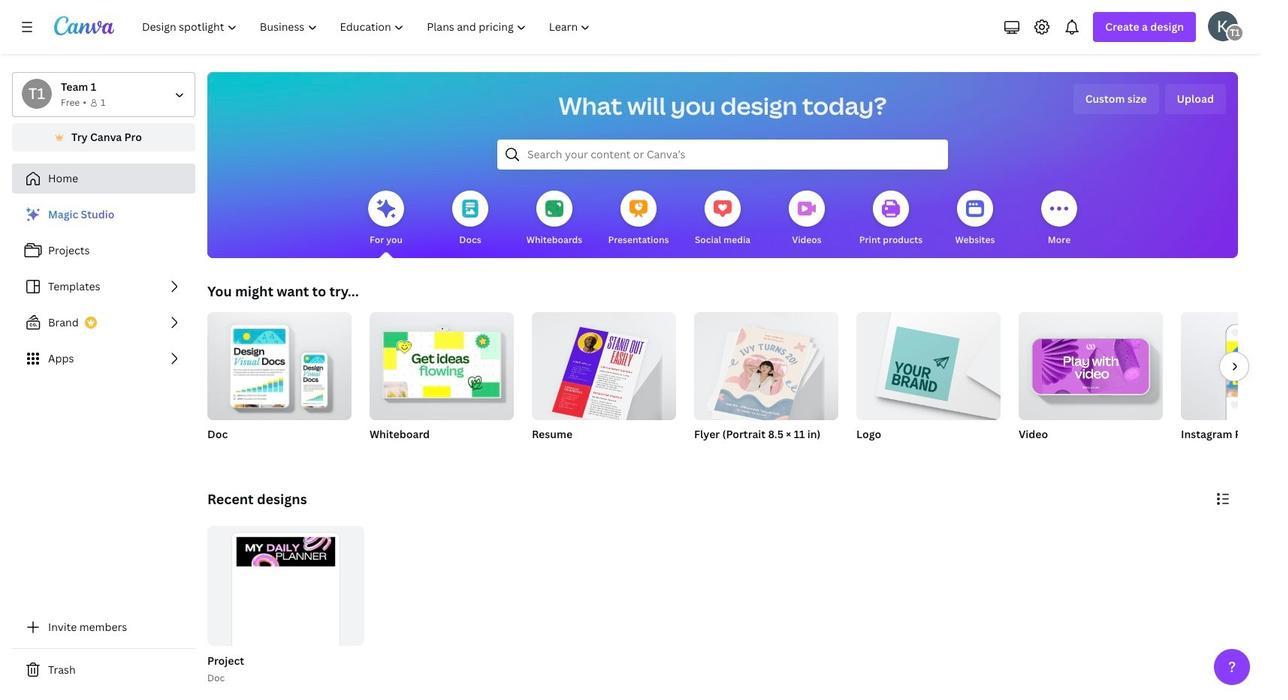 Task type: locate. For each thing, give the bounding box(es) containing it.
kendall parks image
[[1208, 11, 1238, 41]]

1 horizontal spatial team 1 element
[[1226, 24, 1244, 42]]

list
[[12, 200, 195, 374]]

team 1 element
[[1226, 24, 1244, 42], [22, 79, 52, 109]]

team 1 image
[[1226, 24, 1244, 42]]

Switch to another team button
[[12, 72, 195, 117]]

None search field
[[497, 140, 948, 170]]

1 vertical spatial team 1 element
[[22, 79, 52, 109]]

0 vertical spatial team 1 element
[[1226, 24, 1244, 42]]

group
[[207, 307, 352, 461], [207, 307, 352, 421], [370, 307, 514, 461], [370, 307, 514, 421], [532, 307, 676, 461], [532, 307, 676, 427], [1019, 307, 1163, 461], [1019, 307, 1163, 421], [694, 313, 838, 461], [694, 313, 838, 426], [856, 313, 1001, 461], [1181, 313, 1262, 461], [1181, 313, 1262, 421], [204, 527, 364, 687], [207, 527, 364, 686]]

0 horizontal spatial team 1 element
[[22, 79, 52, 109]]

Search search field
[[527, 140, 918, 169]]



Task type: describe. For each thing, give the bounding box(es) containing it.
team 1 element inside switch to another team button
[[22, 79, 52, 109]]

team 1 image
[[22, 79, 52, 109]]

top level navigation element
[[132, 12, 604, 42]]



Task type: vqa. For each thing, say whether or not it's contained in the screenshot.
the bottommost The Beautiful
no



